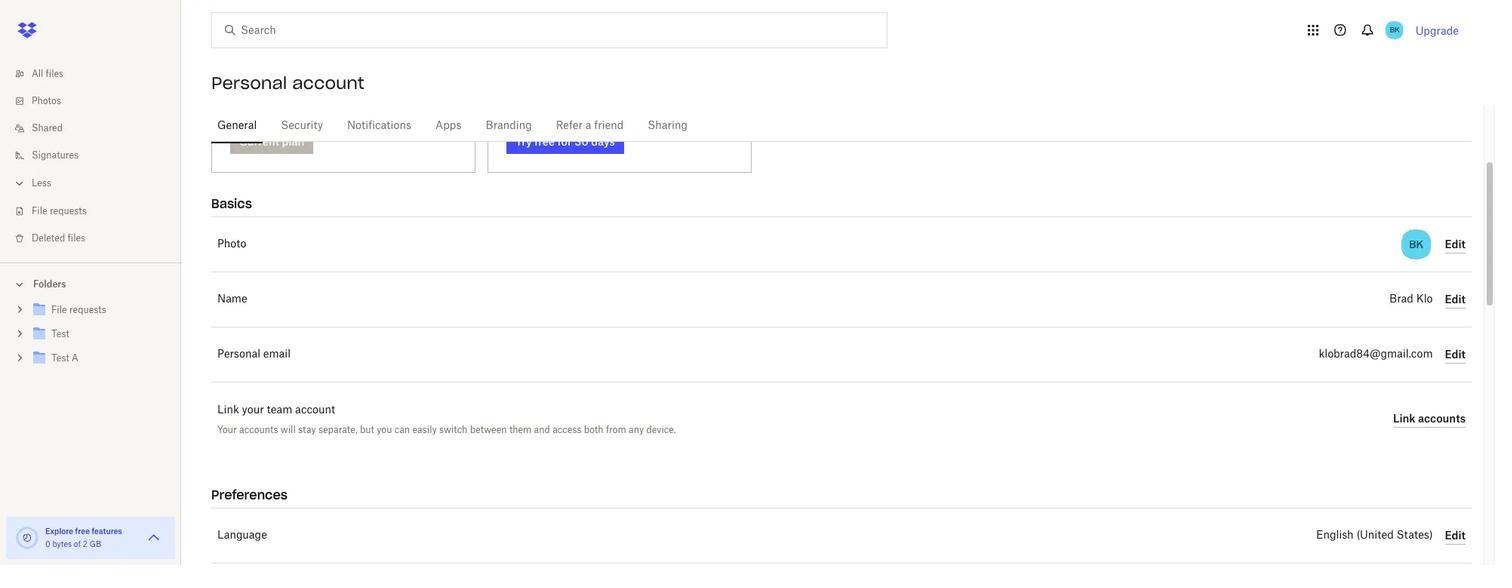 Task type: describe. For each thing, give the bounding box(es) containing it.
a
[[586, 121, 591, 131]]

device.
[[646, 424, 676, 435]]

sharing
[[648, 121, 688, 131]]

link your team account
[[217, 405, 335, 416]]

your
[[242, 405, 264, 416]]

deleted files link
[[12, 225, 181, 252]]

test for test
[[51, 330, 69, 339]]

name
[[217, 294, 247, 305]]

your accounts will stay separate, but you can easily switch between them and access both from any device.
[[217, 424, 676, 435]]

stay
[[298, 424, 316, 435]]

edit button for english (united states)
[[1445, 527, 1466, 545]]

brad
[[1390, 294, 1414, 305]]

0 vertical spatial file requests
[[32, 207, 87, 216]]

will
[[281, 424, 296, 435]]

basics
[[211, 196, 252, 211]]

branding tab
[[480, 108, 538, 144]]

for
[[557, 135, 572, 148]]

deleted
[[32, 234, 65, 243]]

group containing file requests
[[0, 295, 181, 382]]

personal for personal email
[[217, 349, 260, 360]]

1 edit from the top
[[1445, 237, 1466, 250]]

brad klo
[[1390, 294, 1433, 305]]

(united
[[1357, 531, 1394, 541]]

test for test a
[[51, 354, 69, 363]]

1 vertical spatial file requests
[[51, 306, 106, 315]]

try free for 30 days button
[[506, 130, 624, 154]]

1 vertical spatial file
[[51, 306, 67, 315]]

shared link
[[12, 115, 181, 142]]

1 vertical spatial account
[[295, 405, 335, 416]]

branding
[[486, 121, 532, 131]]

edit for klobrad84@gmail.com
[[1445, 348, 1466, 360]]

refer a friend
[[556, 121, 624, 131]]

edit for brad klo
[[1445, 292, 1466, 305]]

try free for 30 days
[[515, 135, 615, 148]]

states)
[[1397, 531, 1433, 541]]

both
[[584, 424, 604, 435]]

1 vertical spatial file requests link
[[30, 300, 169, 321]]

features
[[92, 527, 122, 536]]

bk inside popup button
[[1390, 25, 1399, 35]]

list containing all files
[[0, 51, 181, 263]]

separate,
[[318, 424, 357, 435]]

personal email
[[217, 349, 291, 360]]

any
[[629, 424, 644, 435]]

30
[[575, 135, 589, 148]]

sharing tab
[[642, 108, 694, 144]]

refer a friend tab
[[550, 108, 630, 144]]

personal account
[[211, 72, 364, 94]]

1 vertical spatial requests
[[69, 306, 106, 315]]

from
[[606, 424, 626, 435]]

all files
[[32, 69, 63, 78]]

bk button
[[1382, 18, 1407, 42]]

and
[[534, 424, 550, 435]]

you
[[377, 424, 392, 435]]

files for all files
[[46, 69, 63, 78]]

photo
[[217, 239, 246, 250]]

0 vertical spatial file requests link
[[12, 198, 181, 225]]

but
[[360, 424, 374, 435]]

all files link
[[12, 60, 181, 88]]

1 vertical spatial bk
[[1409, 238, 1423, 251]]

folders button
[[0, 272, 181, 295]]

general tab
[[211, 108, 263, 144]]

between
[[470, 424, 507, 435]]

days
[[591, 135, 615, 148]]

file inside "list"
[[32, 207, 47, 216]]

free for explore
[[75, 527, 90, 536]]

signatures link
[[12, 142, 181, 169]]

link for link your team account
[[217, 405, 239, 416]]

general
[[217, 121, 257, 131]]

a
[[72, 354, 78, 363]]

link accounts button
[[1393, 410, 1466, 428]]

explore
[[45, 527, 73, 536]]

Search text field
[[241, 22, 856, 38]]

english
[[1316, 531, 1354, 541]]

friend
[[594, 121, 624, 131]]

upgrade
[[1416, 24, 1459, 37]]

less image
[[12, 176, 27, 191]]

requests inside "list"
[[50, 207, 87, 216]]

email
[[263, 349, 291, 360]]

accounts for link
[[1418, 412, 1466, 425]]

edit button for brad klo
[[1445, 291, 1466, 309]]



Task type: vqa. For each thing, say whether or not it's contained in the screenshot.
the rightmost by
no



Task type: locate. For each thing, give the bounding box(es) containing it.
group
[[0, 295, 181, 382]]

less
[[32, 179, 51, 188]]

1 horizontal spatial files
[[68, 234, 85, 243]]

1 vertical spatial test
[[51, 354, 69, 363]]

1 horizontal spatial link
[[1393, 412, 1416, 425]]

1 vertical spatial free
[[75, 527, 90, 536]]

security tab
[[275, 108, 329, 144]]

preferences
[[211, 488, 288, 503]]

security
[[281, 121, 323, 131]]

account up the stay
[[295, 405, 335, 416]]

2 test from the top
[[51, 354, 69, 363]]

try
[[515, 135, 532, 148]]

file requests up deleted files
[[32, 207, 87, 216]]

1 vertical spatial files
[[68, 234, 85, 243]]

file requests
[[32, 207, 87, 216], [51, 306, 106, 315]]

edit button
[[1445, 235, 1466, 254], [1445, 291, 1466, 309], [1445, 346, 1466, 364], [1445, 527, 1466, 545]]

0 vertical spatial account
[[292, 72, 364, 94]]

file requests link
[[12, 198, 181, 225], [30, 300, 169, 321]]

easily
[[412, 424, 437, 435]]

2 edit button from the top
[[1445, 291, 1466, 309]]

upgrade link
[[1416, 24, 1459, 37]]

4 edit button from the top
[[1445, 527, 1466, 545]]

quota usage element
[[15, 526, 39, 550]]

requests
[[50, 207, 87, 216], [69, 306, 106, 315]]

2 edit from the top
[[1445, 292, 1466, 305]]

refer
[[556, 121, 583, 131]]

accounts
[[1418, 412, 1466, 425], [239, 424, 278, 435]]

signatures
[[32, 151, 79, 160]]

2
[[83, 541, 87, 549]]

apps
[[435, 121, 462, 131]]

3 edit button from the top
[[1445, 346, 1466, 364]]

0 horizontal spatial bk
[[1390, 25, 1399, 35]]

folders
[[33, 278, 66, 290]]

of
[[74, 541, 81, 549]]

requests up deleted files
[[50, 207, 87, 216]]

1 horizontal spatial accounts
[[1418, 412, 1466, 425]]

link down klobrad84@gmail.com at the bottom of the page
[[1393, 412, 1416, 425]]

gb
[[90, 541, 101, 549]]

1 vertical spatial personal
[[217, 349, 260, 360]]

edit
[[1445, 237, 1466, 250], [1445, 292, 1466, 305], [1445, 348, 1466, 360], [1445, 529, 1466, 542]]

personal for personal account
[[211, 72, 287, 94]]

free up 2
[[75, 527, 90, 536]]

link
[[217, 405, 239, 416], [1393, 412, 1416, 425]]

0 horizontal spatial accounts
[[239, 424, 278, 435]]

access
[[553, 424, 582, 435]]

bytes
[[52, 541, 72, 549]]

test
[[51, 330, 69, 339], [51, 354, 69, 363]]

switch
[[439, 424, 468, 435]]

apps tab
[[429, 108, 468, 144]]

0 vertical spatial requests
[[50, 207, 87, 216]]

accounts for your
[[239, 424, 278, 435]]

0 horizontal spatial file
[[32, 207, 47, 216]]

1 horizontal spatial free
[[534, 135, 555, 148]]

notifications
[[347, 121, 411, 131]]

english (united states)
[[1316, 531, 1433, 541]]

accounts inside button
[[1418, 412, 1466, 425]]

explore free features 0 bytes of 2 gb
[[45, 527, 122, 549]]

free inside explore free features 0 bytes of 2 gb
[[75, 527, 90, 536]]

personal up general tab
[[211, 72, 287, 94]]

dropbox image
[[12, 15, 42, 45]]

klobrad84@gmail.com
[[1319, 349, 1433, 360]]

file requests link up the test link
[[30, 300, 169, 321]]

requests down folders button
[[69, 306, 106, 315]]

1 test from the top
[[51, 330, 69, 339]]

0 vertical spatial personal
[[211, 72, 287, 94]]

link for link accounts
[[1393, 412, 1416, 425]]

link up your
[[217, 405, 239, 416]]

bk
[[1390, 25, 1399, 35], [1409, 238, 1423, 251]]

3 edit from the top
[[1445, 348, 1466, 360]]

bk up brad klo
[[1409, 238, 1423, 251]]

shared
[[32, 124, 63, 133]]

link inside button
[[1393, 412, 1416, 425]]

list
[[0, 51, 181, 263]]

file down folders
[[51, 306, 67, 315]]

file requests down folders button
[[51, 306, 106, 315]]

klo
[[1416, 294, 1433, 305]]

4 edit from the top
[[1445, 529, 1466, 542]]

them
[[509, 424, 532, 435]]

account
[[292, 72, 364, 94], [295, 405, 335, 416]]

0 horizontal spatial free
[[75, 527, 90, 536]]

personal left email
[[217, 349, 260, 360]]

files right all
[[46, 69, 63, 78]]

bk left upgrade
[[1390, 25, 1399, 35]]

can
[[395, 424, 410, 435]]

1 horizontal spatial file
[[51, 306, 67, 315]]

free left for
[[534, 135, 555, 148]]

account up security tab
[[292, 72, 364, 94]]

1 edit button from the top
[[1445, 235, 1466, 254]]

edit button for klobrad84@gmail.com
[[1445, 346, 1466, 364]]

tab list
[[211, 106, 1472, 144]]

0 vertical spatial free
[[534, 135, 555, 148]]

all
[[32, 69, 43, 78]]

0 vertical spatial files
[[46, 69, 63, 78]]

language
[[217, 531, 267, 541]]

file requests link up deleted files
[[12, 198, 181, 225]]

free
[[534, 135, 555, 148], [75, 527, 90, 536]]

files right deleted
[[68, 234, 85, 243]]

team
[[267, 405, 292, 416]]

0 horizontal spatial files
[[46, 69, 63, 78]]

files for deleted files
[[68, 234, 85, 243]]

files
[[46, 69, 63, 78], [68, 234, 85, 243]]

free inside button
[[534, 135, 555, 148]]

0 horizontal spatial link
[[217, 405, 239, 416]]

0 vertical spatial file
[[32, 207, 47, 216]]

test a link
[[30, 349, 169, 369]]

deleted files
[[32, 234, 85, 243]]

test up test a on the bottom left
[[51, 330, 69, 339]]

edit for english (united states)
[[1445, 529, 1466, 542]]

file down less
[[32, 207, 47, 216]]

0 vertical spatial bk
[[1390, 25, 1399, 35]]

file
[[32, 207, 47, 216], [51, 306, 67, 315]]

test a
[[51, 354, 78, 363]]

photos link
[[12, 88, 181, 115]]

free for try
[[534, 135, 555, 148]]

personal
[[211, 72, 287, 94], [217, 349, 260, 360]]

test left a
[[51, 354, 69, 363]]

tab list containing general
[[211, 106, 1472, 144]]

your
[[217, 424, 237, 435]]

photos
[[32, 97, 61, 106]]

0
[[45, 541, 50, 549]]

link accounts
[[1393, 412, 1466, 425]]

1 horizontal spatial bk
[[1409, 238, 1423, 251]]

notifications tab
[[341, 108, 417, 144]]

test link
[[30, 325, 169, 345]]

0 vertical spatial test
[[51, 330, 69, 339]]



